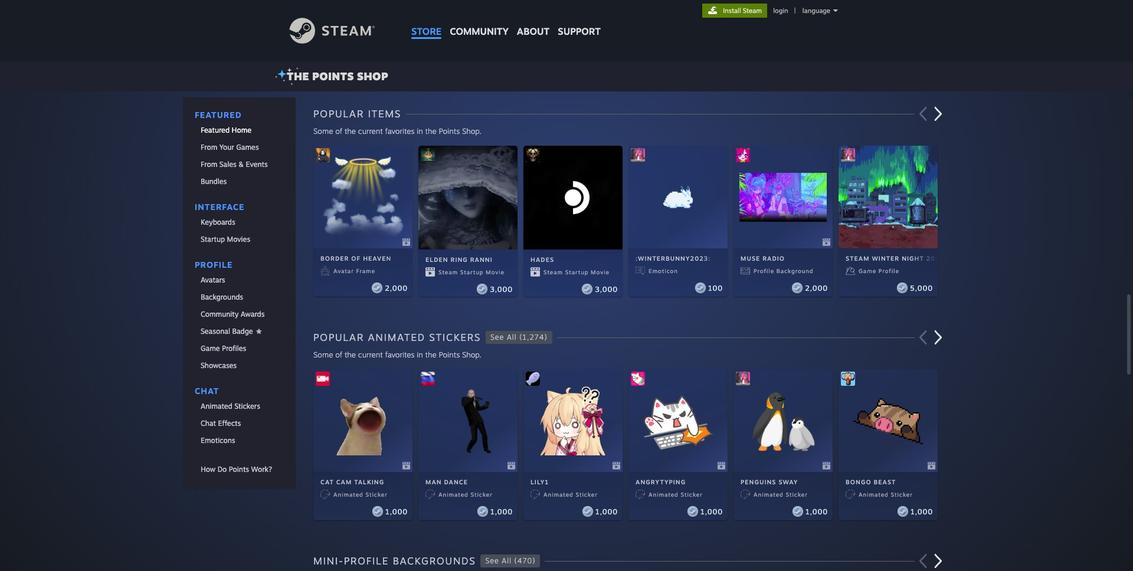 Task type: locate. For each thing, give the bounding box(es) containing it.
0 vertical spatial all
[[507, 333, 517, 342]]

steam
[[743, 6, 762, 15], [846, 255, 870, 262], [439, 269, 458, 276], [544, 269, 563, 276]]

current down popular items
[[358, 126, 383, 136]]

5 animated sticker from the left
[[754, 491, 808, 498]]

featured home
[[201, 126, 252, 135]]

from left your
[[201, 143, 217, 152]]

2 favorites from the top
[[385, 350, 415, 360]]

0 vertical spatial some of the current favorites in the points shop.
[[314, 126, 482, 136]]

games
[[236, 143, 259, 152]]

sticker for cat cam talking
[[366, 491, 388, 498]]

from sales & events
[[201, 160, 268, 169]]

install steam
[[723, 6, 762, 15]]

2 in from the top
[[417, 350, 423, 360]]

1 horizontal spatial steam startup movie
[[544, 269, 610, 276]]

mini-profile backgrounds
[[314, 555, 476, 567]]

profile for game profile
[[879, 267, 900, 275]]

1 vertical spatial of
[[351, 255, 361, 262]]

about link
[[513, 0, 554, 40]]

0 horizontal spatial movie
[[486, 269, 505, 276]]

account menu navigation
[[703, 4, 844, 18]]

winter sale 2023 image
[[631, 148, 645, 162], [841, 148, 856, 162]]

1 vertical spatial popular
[[314, 331, 364, 344]]

1 vertical spatial stickers
[[234, 402, 260, 411]]

1 winter sale 2023 image from the left
[[631, 148, 645, 162]]

0 vertical spatial favorites
[[385, 126, 415, 136]]

background
[[777, 267, 814, 275]]

3 animated sticker from the left
[[544, 491, 598, 498]]

all left (470)
[[502, 557, 512, 566]]

support
[[558, 25, 601, 37]]

see left (470)
[[486, 557, 499, 566]]

from inside 'link'
[[201, 143, 217, 152]]

0 vertical spatial popular
[[314, 107, 364, 120]]

shop. for popular animated stickers
[[462, 350, 482, 360]]

keyboards link
[[183, 214, 296, 230]]

1 3,000 from the left
[[490, 285, 513, 294]]

game for game profile
[[859, 267, 877, 275]]

sticker for penguins sway
[[786, 491, 808, 498]]

2 some of the current favorites in the points shop. from the top
[[314, 350, 482, 360]]

0 horizontal spatial stickers
[[234, 402, 260, 411]]

game down winter
[[859, 267, 877, 275]]

animated for cat cam talking
[[334, 491, 364, 498]]

2 sticker from the left
[[471, 491, 493, 498]]

some up 'peace, death! 2' image at the left top of page
[[314, 126, 333, 136]]

animated sticker down cat cam talking
[[334, 491, 388, 498]]

see for popular animated stickers
[[491, 333, 504, 342]]

1,000 for cat cam talking
[[386, 507, 408, 516]]

muse
[[741, 255, 761, 262]]

1 current from the top
[[358, 126, 383, 136]]

animated sticker down angrytyping
[[649, 491, 703, 498]]

0 horizontal spatial 2,000
[[385, 284, 408, 293]]

1 2,000 from the left
[[385, 284, 408, 293]]

game
[[859, 267, 877, 275], [201, 344, 220, 353]]

2,000 down background
[[805, 284, 828, 293]]

0 horizontal spatial 3,000
[[490, 285, 513, 294]]

0 horizontal spatial winter sale 2023 image
[[631, 148, 645, 162]]

profile for mini-profile backgrounds
[[344, 555, 389, 567]]

0 vertical spatial from
[[201, 143, 217, 152]]

winter
[[872, 255, 900, 262]]

0 horizontal spatial steam startup movie
[[439, 269, 505, 276]]

animated down angrytyping
[[649, 491, 679, 498]]

of for animated
[[335, 350, 342, 360]]

movie
[[486, 269, 505, 276], [591, 269, 610, 276]]

avatars link
[[183, 272, 296, 288]]

0 horizontal spatial startup
[[201, 235, 225, 244]]

100
[[708, 284, 723, 293]]

2 2,000 from the left
[[805, 284, 828, 293]]

steam startup movie down ranni at top left
[[439, 269, 505, 276]]

2 some from the top
[[314, 350, 333, 360]]

game inside game profiles link
[[201, 344, 220, 353]]

animated
[[368, 331, 425, 344], [201, 402, 232, 411], [334, 491, 364, 498], [439, 491, 469, 498], [544, 491, 574, 498], [649, 491, 679, 498], [754, 491, 784, 498], [859, 491, 889, 498]]

0 horizontal spatial backgrounds
[[201, 293, 243, 302]]

frame
[[356, 267, 375, 275]]

see left the (1,274)
[[491, 333, 504, 342]]

3 sticker from the left
[[576, 491, 598, 498]]

1 steam startup movie from the left
[[439, 269, 505, 276]]

5 1,000 from the left
[[806, 507, 828, 516]]

steam startup movie
[[439, 269, 505, 276], [544, 269, 610, 276]]

steam startup movie down hades
[[544, 269, 610, 276]]

1 vertical spatial some
[[314, 350, 333, 360]]

some
[[314, 126, 333, 136], [314, 350, 333, 360]]

2 winter sale 2023 image from the left
[[841, 148, 856, 162]]

game profile
[[859, 267, 900, 275]]

1 vertical spatial current
[[358, 350, 383, 360]]

community
[[201, 310, 239, 319]]

1 in from the top
[[417, 126, 423, 136]]

0 vertical spatial see
[[491, 333, 504, 342]]

animated down lily1
[[544, 491, 574, 498]]

6 animated sticker from the left
[[859, 491, 913, 498]]

penguins
[[741, 479, 777, 486]]

2 vertical spatial of
[[335, 350, 342, 360]]

4 sticker from the left
[[681, 491, 703, 498]]

seasonal badge link
[[183, 324, 296, 339]]

1 vertical spatial some of the current favorites in the points shop.
[[314, 350, 482, 360]]

steam down elden ring ranni
[[439, 269, 458, 276]]

all inside 'link'
[[502, 557, 512, 566]]

some up stream service icon
[[314, 350, 333, 360]]

1 some of the current favorites in the points shop. from the top
[[314, 126, 482, 136]]

animated down cat cam talking
[[334, 491, 364, 498]]

winter sale 2023 image for 100
[[631, 148, 645, 162]]

animated sticker down lily1
[[544, 491, 598, 498]]

game down seasonal on the bottom left
[[201, 344, 220, 353]]

backgrounds
[[201, 293, 243, 302], [393, 555, 476, 567]]

1 horizontal spatial winter sale 2023 image
[[841, 148, 856, 162]]

1 shop. from the top
[[462, 126, 482, 136]]

1 horizontal spatial startup
[[460, 269, 484, 276]]

animated down bongo beast at the right of the page
[[859, 491, 889, 498]]

hades
[[531, 256, 554, 263]]

animated for man dance
[[439, 491, 469, 498]]

animated sticker
[[334, 491, 388, 498], [439, 491, 493, 498], [544, 491, 598, 498], [649, 491, 703, 498], [754, 491, 808, 498], [859, 491, 913, 498]]

seasonal
[[201, 327, 230, 336]]

chat effects
[[201, 419, 241, 428]]

animated sticker for lily1
[[544, 491, 598, 498]]

5 sticker from the left
[[786, 491, 808, 498]]

5,000
[[910, 284, 933, 293]]

1,000 for bongo beast
[[911, 507, 933, 516]]

current for items
[[358, 126, 383, 136]]

see
[[491, 333, 504, 342], [486, 557, 499, 566]]

shop
[[357, 70, 389, 83]]

some for popular items
[[314, 126, 333, 136]]

1 horizontal spatial profile
[[754, 267, 775, 275]]

favorites down items
[[385, 126, 415, 136]]

ranni
[[470, 256, 493, 263]]

1 vertical spatial shop.
[[462, 350, 482, 360]]

popular down the points shop
[[314, 107, 364, 120]]

roots of pacha image
[[841, 372, 856, 386]]

some of the current favorites in the points shop. down items
[[314, 126, 482, 136]]

stickers up chat effects link
[[234, 402, 260, 411]]

current down popular animated stickers
[[358, 350, 383, 360]]

1 horizontal spatial game
[[859, 267, 877, 275]]

lily1
[[531, 479, 549, 486]]

dance
[[444, 479, 468, 486]]

login
[[774, 6, 788, 15]]

2 3,000 from the left
[[595, 285, 618, 294]]

nyaruru fishy fight image
[[526, 372, 540, 386]]

language
[[803, 6, 831, 15]]

stickers
[[429, 331, 481, 344], [234, 402, 260, 411]]

sticker for angrytyping
[[681, 491, 703, 498]]

2 horizontal spatial startup
[[565, 269, 589, 276]]

some of the current favorites in the points shop. down popular animated stickers
[[314, 350, 482, 360]]

of
[[335, 126, 342, 136], [351, 255, 361, 262], [335, 350, 342, 360]]

effects
[[218, 419, 241, 428]]

favorites down popular animated stickers
[[385, 350, 415, 360]]

2 1,000 from the left
[[491, 507, 513, 516]]

2 animated sticker from the left
[[439, 491, 493, 498]]

1 some from the top
[[314, 126, 333, 136]]

profile
[[754, 267, 775, 275], [879, 267, 900, 275], [344, 555, 389, 567]]

from up bundles on the top
[[201, 160, 217, 169]]

bundles link
[[183, 174, 296, 190]]

2 steam startup movie from the left
[[544, 269, 610, 276]]

1 horizontal spatial backgrounds
[[393, 555, 476, 567]]

2 shop. from the top
[[462, 350, 482, 360]]

1 popular from the top
[[314, 107, 364, 120]]

shop. for popular items
[[462, 126, 482, 136]]

in up elden ring image
[[417, 126, 423, 136]]

2,000 for frame
[[385, 284, 408, 293]]

1 movie from the left
[[486, 269, 505, 276]]

all for mini-profile backgrounds
[[502, 557, 512, 566]]

0 horizontal spatial profile
[[344, 555, 389, 567]]

favorites
[[385, 126, 415, 136], [385, 350, 415, 360]]

1 1,000 from the left
[[386, 507, 408, 516]]

hades image
[[526, 148, 540, 162]]

2 movie from the left
[[591, 269, 610, 276]]

sticker for man dance
[[471, 491, 493, 498]]

0 vertical spatial backgrounds
[[201, 293, 243, 302]]

chat effects link
[[183, 416, 296, 432]]

avatar
[[334, 267, 354, 275]]

4 animated sticker from the left
[[649, 491, 703, 498]]

0 vertical spatial in
[[417, 126, 423, 136]]

badge
[[232, 327, 253, 336]]

current
[[358, 126, 383, 136], [358, 350, 383, 360]]

1 vertical spatial from
[[201, 160, 217, 169]]

some of the current favorites in the points shop.
[[314, 126, 482, 136], [314, 350, 482, 360]]

2 horizontal spatial profile
[[879, 267, 900, 275]]

see all (1,274)
[[491, 333, 548, 342]]

how
[[201, 465, 216, 474]]

0 vertical spatial some
[[314, 126, 333, 136]]

animated sticker down beast
[[859, 491, 913, 498]]

border
[[321, 255, 349, 262]]

0 vertical spatial of
[[335, 126, 342, 136]]

your
[[219, 143, 234, 152]]

1 vertical spatial game
[[201, 344, 220, 353]]

showcases link
[[183, 358, 296, 374]]

angrytyping
[[636, 479, 686, 486]]

1 vertical spatial see
[[486, 557, 499, 566]]

popular items
[[314, 107, 401, 120]]

2 current from the top
[[358, 350, 383, 360]]

popular up stream service icon
[[314, 331, 364, 344]]

profiles
[[222, 344, 246, 353]]

some for popular animated stickers
[[314, 350, 333, 360]]

steam winter night 2023
[[846, 255, 945, 262]]

animated down penguins sway
[[754, 491, 784, 498]]

animated sticker down sway
[[754, 491, 808, 498]]

1 vertical spatial all
[[502, 557, 512, 566]]

points
[[312, 70, 354, 83], [439, 126, 460, 136], [439, 350, 460, 360], [229, 465, 249, 474]]

animated for lily1
[[544, 491, 574, 498]]

all left the (1,274)
[[507, 333, 517, 342]]

steam startup movie for elden ring ranni
[[439, 269, 505, 276]]

0 vertical spatial shop.
[[462, 126, 482, 136]]

6 1,000 from the left
[[911, 507, 933, 516]]

from your games
[[201, 143, 259, 152]]

1 horizontal spatial movie
[[591, 269, 610, 276]]

in for animated
[[417, 350, 423, 360]]

1 favorites from the top
[[385, 126, 415, 136]]

peace, death! 2 image
[[316, 148, 330, 162]]

3,000 for elden ring ranni
[[490, 285, 513, 294]]

bongo beast
[[846, 479, 896, 486]]

1 horizontal spatial 2,000
[[805, 284, 828, 293]]

0 vertical spatial stickers
[[429, 331, 481, 344]]

steam right install
[[743, 6, 762, 15]]

login link
[[771, 6, 791, 15]]

1 vertical spatial in
[[417, 350, 423, 360]]

2 from from the top
[[201, 160, 217, 169]]

steam down hades
[[544, 269, 563, 276]]

1 from from the top
[[201, 143, 217, 152]]

6 sticker from the left
[[891, 491, 913, 498]]

0 vertical spatial game
[[859, 267, 877, 275]]

animated sticker for cat cam talking
[[334, 491, 388, 498]]

0 vertical spatial current
[[358, 126, 383, 136]]

4 1,000 from the left
[[701, 507, 723, 516]]

1 horizontal spatial 3,000
[[595, 285, 618, 294]]

shop.
[[462, 126, 482, 136], [462, 350, 482, 360]]

stickers up russian life simulator image
[[429, 331, 481, 344]]

1,000 for penguins sway
[[806, 507, 828, 516]]

animated down dance
[[439, 491, 469, 498]]

1 animated sticker from the left
[[334, 491, 388, 498]]

animated sticker for man dance
[[439, 491, 493, 498]]

2 popular from the top
[[314, 331, 364, 344]]

3 1,000 from the left
[[596, 507, 618, 516]]

2,000 down heaven
[[385, 284, 408, 293]]

startup for elden ring ranni
[[460, 269, 484, 276]]

see inside 'link'
[[486, 557, 499, 566]]

1 vertical spatial favorites
[[385, 350, 415, 360]]

animated sticker down dance
[[439, 491, 493, 498]]

1 sticker from the left
[[366, 491, 388, 498]]

movie for hades
[[591, 269, 610, 276]]

animated for bongo beast
[[859, 491, 889, 498]]

0 horizontal spatial game
[[201, 344, 220, 353]]

in
[[417, 126, 423, 136], [417, 350, 423, 360]]

some of the current favorites in the points shop. for items
[[314, 126, 482, 136]]

in up russian life simulator image
[[417, 350, 423, 360]]

emoticons link
[[183, 433, 296, 449]]

see all (470) link
[[476, 555, 540, 568]]



Task type: vqa. For each thing, say whether or not it's contained in the screenshot.
All
yes



Task type: describe. For each thing, give the bounding box(es) containing it.
the down popular animated stickers
[[345, 350, 356, 360]]

radio
[[763, 255, 785, 262]]

cat cam talking
[[321, 479, 384, 486]]

sticker for bongo beast
[[891, 491, 913, 498]]

animated stickers
[[201, 402, 260, 411]]

see all (470) button
[[481, 555, 540, 568]]

mini-
[[314, 555, 344, 567]]

featured home link
[[183, 122, 296, 138]]

1,000 for angrytyping
[[701, 507, 723, 516]]

current for animated
[[358, 350, 383, 360]]

home
[[232, 126, 252, 135]]

game for game profiles
[[201, 344, 220, 353]]

bundles
[[201, 177, 227, 186]]

from for from your games
[[201, 143, 217, 152]]

startup for hades
[[565, 269, 589, 276]]

popular animated stickers
[[314, 331, 481, 344]]

winter sale 2023 image
[[736, 372, 750, 386]]

steam startup movie for hades
[[544, 269, 610, 276]]

popular for popular items
[[314, 107, 364, 120]]

animated sticker for bongo beast
[[859, 491, 913, 498]]

chat
[[201, 419, 216, 428]]

awards
[[241, 310, 265, 319]]

1 horizontal spatial stickers
[[429, 331, 481, 344]]

animated sticker for penguins sway
[[754, 491, 808, 498]]

see all (1,274) link
[[481, 331, 552, 344]]

work?
[[251, 465, 272, 474]]

animated for angrytyping
[[649, 491, 679, 498]]

cam
[[336, 479, 352, 486]]

community awards
[[201, 310, 265, 319]]

sway
[[779, 479, 798, 486]]

profile background
[[754, 267, 814, 275]]

install steam link
[[703, 4, 768, 18]]

the down popular items
[[345, 126, 356, 136]]

avatar frame
[[334, 267, 375, 275]]

all for popular animated stickers
[[507, 333, 517, 342]]

game profiles
[[201, 344, 246, 353]]

russian life simulator image
[[421, 372, 435, 386]]

favorites for animated
[[385, 350, 415, 360]]

points inside "link"
[[229, 465, 249, 474]]

showcases
[[201, 361, 237, 370]]

community awards link
[[183, 306, 296, 322]]

steam inside account menu navigation
[[743, 6, 762, 15]]

login | language
[[774, 6, 831, 15]]

of for items
[[335, 126, 342, 136]]

backgrounds link
[[183, 289, 296, 305]]

sticker for lily1
[[576, 491, 598, 498]]

in for items
[[417, 126, 423, 136]]

border of heaven
[[321, 255, 392, 262]]

animated sticker for angrytyping
[[649, 491, 703, 498]]

movies
[[227, 235, 250, 244]]

events
[[246, 160, 268, 169]]

2,000 for background
[[805, 284, 828, 293]]

from for from sales & events
[[201, 160, 217, 169]]

man
[[426, 479, 442, 486]]

about
[[517, 25, 550, 37]]

elden ring ranni
[[426, 256, 493, 263]]

man dance
[[426, 479, 468, 486]]

how do points work? link
[[183, 462, 296, 478]]

do
[[218, 465, 227, 474]]

some of the current favorites in the points shop. for animated
[[314, 350, 482, 360]]

muse dash image
[[736, 148, 750, 162]]

items
[[368, 107, 401, 120]]

movie for elden ring ranni
[[486, 269, 505, 276]]

steam up game profile
[[846, 255, 870, 262]]

store
[[411, 25, 442, 37]]

see all (1,274) button
[[486, 331, 552, 344]]

&
[[239, 160, 244, 169]]

beast
[[874, 479, 896, 486]]

stream service image
[[316, 372, 330, 386]]

1,000 for man dance
[[491, 507, 513, 516]]

talking
[[354, 479, 384, 486]]

keyboards
[[201, 218, 235, 227]]

community
[[450, 25, 509, 37]]

the up russian life simulator image
[[425, 350, 437, 360]]

how do points work?
[[201, 465, 272, 474]]

cat
[[321, 479, 334, 486]]

startup movies link
[[183, 231, 296, 247]]

winter sale 2023 image for 5,000
[[841, 148, 856, 162]]

global menu navigation
[[407, 0, 605, 43]]

from sales & events link
[[183, 156, 296, 172]]

avatars
[[201, 276, 225, 285]]

elden ring image
[[421, 148, 435, 162]]

|
[[795, 6, 796, 15]]

popular for popular animated stickers
[[314, 331, 364, 344]]

emoticons
[[201, 436, 235, 445]]

(1,274)
[[520, 333, 548, 342]]

animated stickers link
[[183, 399, 296, 414]]

1 vertical spatial backgrounds
[[393, 555, 476, 567]]

the points shop
[[287, 70, 389, 83]]

muse radio
[[741, 255, 785, 262]]

3,000 for hades
[[595, 285, 618, 294]]

game profiles link
[[183, 341, 296, 357]]

emoticon
[[649, 267, 678, 275]]

favorites for items
[[385, 126, 415, 136]]

animated up russian life simulator image
[[368, 331, 425, 344]]

ring
[[451, 256, 468, 263]]

heaven
[[363, 255, 392, 262]]

see all (470)
[[486, 557, 536, 566]]

(470)
[[515, 557, 536, 566]]

seasonal badge
[[201, 327, 253, 336]]

store link
[[407, 0, 446, 43]]

1,000 for lily1
[[596, 507, 618, 516]]

startup movies
[[201, 235, 250, 244]]

animated for penguins sway
[[754, 491, 784, 498]]

link to the steam homepage image
[[289, 18, 393, 44]]

see for mini-profile backgrounds
[[486, 557, 499, 566]]

2023
[[927, 255, 945, 262]]

community link
[[446, 0, 513, 43]]

elden
[[426, 256, 448, 263]]

miss neko 2 image
[[631, 372, 645, 386]]

the points shop link
[[275, 67, 393, 85]]

sales
[[219, 160, 237, 169]]

the
[[287, 70, 309, 83]]

the up elden ring image
[[425, 126, 437, 136]]

animated up 'chat effects'
[[201, 402, 232, 411]]

from your games link
[[183, 139, 296, 155]]



